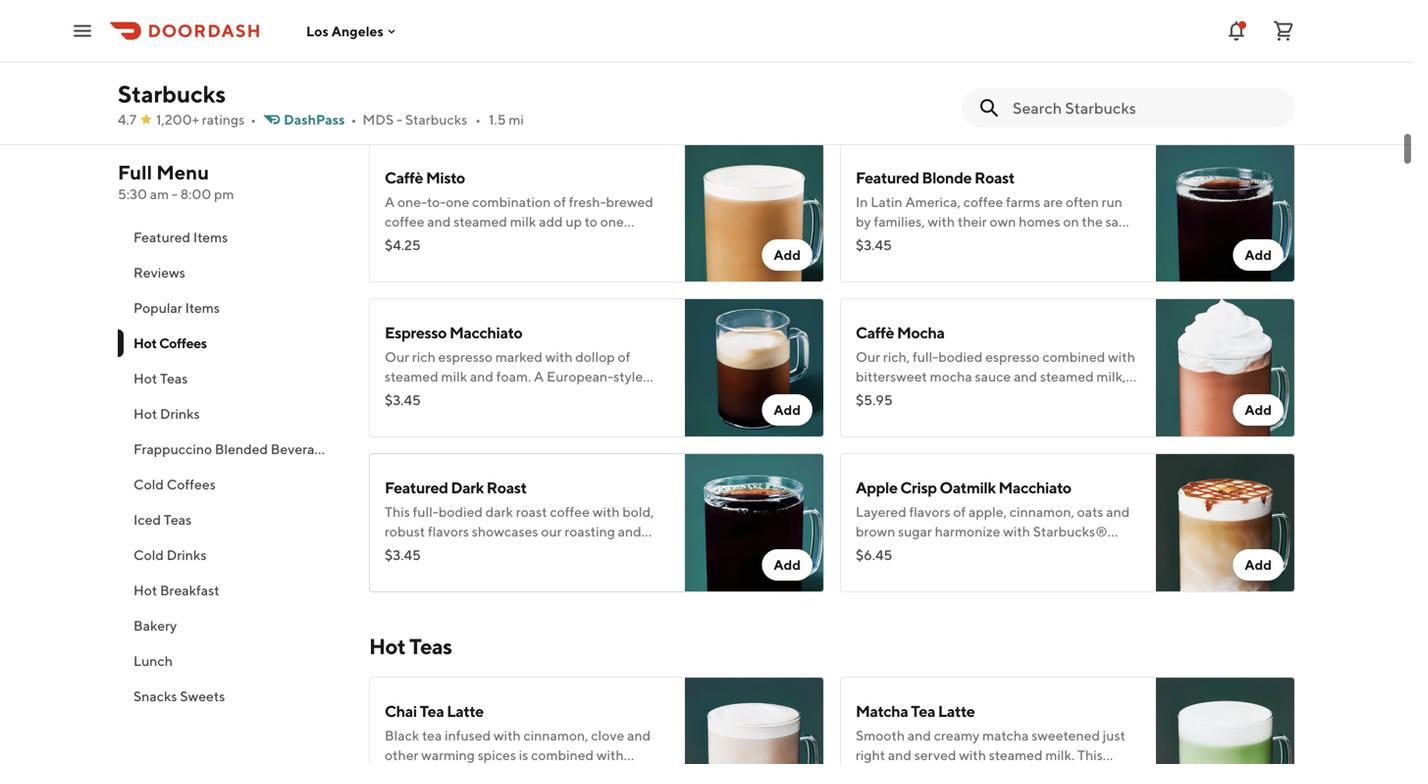 Task type: describe. For each thing, give the bounding box(es) containing it.
cookie-
[[424, 39, 471, 55]]

and right red
[[622, 78, 646, 94]]

breakfast
[[160, 583, 219, 599]]

dashpass •
[[284, 111, 357, 128]]

sweets
[[180, 689, 225, 705]]

3 • from the left
[[475, 111, 481, 128]]

hot teas button
[[118, 361, 346, 397]]

featured for featured items
[[134, 229, 191, 245]]

iced teas
[[134, 512, 192, 528]]

espresso macchiato image
[[685, 298, 825, 438]]

up
[[566, 214, 582, 230]]

1 horizontal spatial starbucks
[[405, 111, 468, 128]]

blended
[[215, 441, 268, 457]]

style
[[614, 369, 643, 385]]

hot for hot teas button
[[134, 371, 157, 387]]

with right combined
[[628, 39, 655, 55]]

2 • from the left
[[351, 111, 357, 128]]

marked
[[496, 349, 543, 365]]

iced
[[134, 512, 161, 528]]

steamed inside matcha tea latte smooth and creamy matcha sweetened just right and served with steamed milk. thi
[[989, 748, 1043, 764]]

mocha
[[897, 323, 945, 342]]

espresso
[[439, 349, 493, 365]]

blending
[[385, 543, 440, 560]]

featured for featured blonde roast
[[856, 168, 919, 187]]

flavors.
[[529, 563, 573, 579]]

dark
[[486, 504, 513, 520]]

combination
[[472, 194, 551, 210]]

8:00
[[180, 186, 211, 202]]

open menu image
[[71, 19, 94, 43]]

full
[[118, 161, 152, 184]]

our
[[541, 524, 562, 540]]

drinks for cold drinks
[[167, 547, 207, 564]]

with left red
[[569, 78, 596, 94]]

coffees for hot coffees
[[159, 335, 207, 351]]

hot teas inside hot teas button
[[134, 371, 188, 387]]

apple crisp oatmilk macchiato
[[856, 479, 1072, 497]]

starbucks®
[[385, 58, 459, 75]]

hot breakfast
[[134, 583, 219, 599]]

syrup
[[526, 39, 560, 55]]

hot drinks button
[[118, 397, 346, 432]]

snacks
[[134, 689, 177, 705]]

matcha tea latte smooth and creamy matcha sweetened just right and served with steamed milk. thi
[[856, 702, 1126, 765]]

los angeles button
[[306, 23, 399, 39]]

2 vertical spatial teas
[[409, 634, 452, 660]]

$4.25
[[385, 237, 421, 253]]

caffè misto a one-to-one combination of fresh-brewed coffee and steamed milk add up to one distinctly delicious coffee drink remarkably mixed.
[[385, 168, 654, 269]]

oatmilk
[[940, 479, 996, 497]]

mi
[[509, 111, 524, 128]]

0 vertical spatial -
[[397, 111, 403, 128]]

add for caffè misto
[[774, 247, 801, 263]]

roast
[[516, 504, 547, 520]]

served
[[915, 748, 957, 764]]

smooth
[[856, 728, 905, 744]]

milk.
[[1046, 748, 1075, 764]]

chai tea latte
[[385, 702, 484, 721]]

artistry—an
[[443, 543, 511, 560]]

coffee inside featured dark roast this full-bodied dark roast coffee with bold, robust flavors showcases our roasting and blending artistry—an essential blend of balanced and lingering flavors.
[[550, 504, 590, 520]]

2 sugar from the top
[[385, 39, 421, 55]]

am
[[150, 186, 169, 202]]

cookie
[[428, 13, 477, 32]]

flavors
[[428, 524, 469, 540]]

featured blonde roast image
[[1156, 143, 1296, 283]]

bodied
[[439, 504, 483, 520]]

essential
[[514, 543, 569, 560]]

blend
[[572, 543, 608, 560]]

5:30
[[118, 186, 147, 202]]

chai tea latte image
[[685, 677, 825, 765]]

bakery
[[134, 618, 177, 634]]

and inside caffè misto a one-to-one combination of fresh-brewed coffee and steamed milk add up to one distinctly delicious coffee drink remarkably mixed.
[[427, 214, 451, 230]]

tea for matcha
[[911, 702, 936, 721]]

to-
[[427, 194, 446, 210]]

cold drinks button
[[118, 538, 346, 573]]

0 items, open order cart image
[[1272, 19, 1296, 43]]

menu
[[156, 161, 209, 184]]

frappuccino blended beverages
[[134, 441, 336, 457]]

just
[[1103, 728, 1126, 744]]

add button for caffè mocha
[[1233, 395, 1284, 426]]

mds - starbucks • 1.5 mi
[[363, 111, 524, 128]]

latte for chai tea latte
[[447, 702, 484, 721]]

fresh-
[[569, 194, 606, 210]]

chai
[[385, 702, 417, 721]]

a inside espresso macchiato our rich espresso marked with dollop of steamed milk and foam. a european-style classic.
[[534, 369, 544, 385]]

featured inside featured dark roast this full-bodied dark roast coffee with bold, robust flavors showcases our roasting and blending artistry—an essential blend of balanced and lingering flavors.
[[385, 479, 448, 497]]

lunch button
[[118, 644, 346, 679]]

matcha tea latte image
[[1156, 677, 1296, 765]]

showcases
[[472, 524, 538, 540]]

classic.
[[385, 388, 428, 404]]

popular items
[[134, 300, 220, 316]]

and down smooth
[[888, 748, 912, 764]]

1 horizontal spatial hot teas
[[369, 634, 452, 660]]

cold for cold drinks
[[134, 547, 164, 564]]

flavored
[[471, 39, 523, 55]]

to
[[585, 214, 598, 230]]

steamed inside espresso macchiato our rich espresso marked with dollop of steamed milk and foam. a european-style classic.
[[385, 369, 439, 385]]

blonde inside sugar cookie almondmilk latte sugar cookie-flavored syrup combined with starbucks® blonde espresso roast and steamed almondmilk, topped with red and green sprinkles.
[[462, 58, 507, 75]]

1 • from the left
[[251, 111, 256, 128]]

1 vertical spatial coffee
[[503, 233, 543, 249]]

add for featured dark roast
[[774, 557, 801, 573]]

cold coffees button
[[118, 467, 346, 503]]

featured dark roast image
[[685, 454, 825, 593]]

caffè mocha
[[856, 323, 945, 342]]

espresso inside espresso macchiato our rich espresso marked with dollop of steamed milk and foam. a european-style classic.
[[385, 323, 447, 342]]

sprinkles.
[[424, 98, 482, 114]]

featured items
[[134, 229, 228, 245]]

hot for hot drinks button
[[134, 406, 157, 422]]

with inside espresso macchiato our rich espresso marked with dollop of steamed milk and foam. a european-style classic.
[[546, 349, 573, 365]]

this
[[385, 504, 410, 520]]

caffè for caffè misto a one-to-one combination of fresh-brewed coffee and steamed milk add up to one distinctly delicious coffee drink remarkably mixed.
[[385, 168, 423, 187]]

and up red
[[607, 58, 631, 75]]

0 horizontal spatial starbucks
[[118, 80, 226, 108]]

0 horizontal spatial one
[[446, 194, 470, 210]]

roast inside sugar cookie almondmilk latte sugar cookie-flavored syrup combined with starbucks® blonde espresso roast and steamed almondmilk, topped with red and green sprinkles.
[[568, 58, 604, 75]]

0 horizontal spatial coffee
[[385, 214, 425, 230]]

bold,
[[623, 504, 654, 520]]

matcha
[[856, 702, 909, 721]]



Task type: locate. For each thing, give the bounding box(es) containing it.
drinks up the breakfast
[[167, 547, 207, 564]]

sugar cookie almondmilk latte sugar cookie-flavored syrup combined with starbucks® blonde espresso roast and steamed almondmilk, topped with red and green sprinkles.
[[385, 13, 655, 114]]

add for espresso macchiato
[[774, 402, 801, 418]]

2 horizontal spatial roast
[[975, 168, 1015, 187]]

1 vertical spatial starbucks
[[405, 111, 468, 128]]

0 horizontal spatial •
[[251, 111, 256, 128]]

1 vertical spatial drinks
[[167, 547, 207, 564]]

1 horizontal spatial a
[[534, 369, 544, 385]]

milk inside espresso macchiato our rich espresso marked with dollop of steamed milk and foam. a european-style classic.
[[441, 369, 467, 385]]

featured items button
[[118, 220, 346, 255]]

coffees down popular items
[[159, 335, 207, 351]]

1 horizontal spatial roast
[[568, 58, 604, 75]]

1 vertical spatial items
[[185, 300, 220, 316]]

items for popular items
[[185, 300, 220, 316]]

a inside caffè misto a one-to-one combination of fresh-brewed coffee and steamed milk add up to one distinctly delicious coffee drink remarkably mixed.
[[385, 194, 395, 210]]

- right mds
[[397, 111, 403, 128]]

green
[[385, 98, 421, 114]]

one-
[[398, 194, 427, 210]]

dollop
[[576, 349, 615, 365]]

and down artistry—an
[[445, 563, 469, 579]]

1 vertical spatial hot teas
[[369, 634, 452, 660]]

$3.45 for featured blonde roast
[[856, 237, 892, 253]]

and up served
[[908, 728, 932, 744]]

popular items button
[[118, 291, 346, 326]]

full-
[[413, 504, 439, 520]]

cold inside button
[[134, 547, 164, 564]]

0 vertical spatial coffee
[[385, 214, 425, 230]]

hot up "frappuccino"
[[134, 406, 157, 422]]

1 vertical spatial sugar
[[385, 39, 421, 55]]

0 vertical spatial sugar
[[385, 13, 425, 32]]

1 vertical spatial teas
[[164, 512, 192, 528]]

0 vertical spatial featured
[[856, 168, 919, 187]]

coffee down add
[[503, 233, 543, 249]]

0 horizontal spatial roast
[[487, 479, 527, 497]]

1 horizontal spatial •
[[351, 111, 357, 128]]

los
[[306, 23, 329, 39]]

latte up combined
[[567, 13, 604, 32]]

steamed down 'matcha'
[[989, 748, 1043, 764]]

0 horizontal spatial hot teas
[[134, 371, 188, 387]]

hot drinks
[[134, 406, 200, 422]]

teas inside button
[[164, 512, 192, 528]]

espresso macchiato our rich espresso marked with dollop of steamed milk and foam. a european-style classic.
[[385, 323, 643, 404]]

2 vertical spatial $3.45
[[385, 547, 421, 564]]

0 vertical spatial milk
[[510, 214, 536, 230]]

crisp
[[901, 479, 937, 497]]

tea inside matcha tea latte smooth and creamy matcha sweetened just right and served with steamed milk. thi
[[911, 702, 936, 721]]

red
[[599, 78, 620, 94]]

steamed inside caffè misto a one-to-one combination of fresh-brewed coffee and steamed milk add up to one distinctly delicious coffee drink remarkably mixed.
[[454, 214, 508, 230]]

robust
[[385, 524, 425, 540]]

0 vertical spatial starbucks
[[118, 80, 226, 108]]

$3.45 down robust at bottom
[[385, 547, 421, 564]]

sweetened
[[1032, 728, 1101, 744]]

1 vertical spatial cold
[[134, 547, 164, 564]]

0 horizontal spatial caffè
[[385, 168, 423, 187]]

1 horizontal spatial latte
[[567, 13, 604, 32]]

apple
[[856, 479, 898, 497]]

almondmilk
[[480, 13, 565, 32]]

Item Search search field
[[1013, 97, 1280, 119]]

teas up chai tea latte
[[409, 634, 452, 660]]

0 vertical spatial $3.45
[[856, 237, 892, 253]]

beverages
[[271, 441, 336, 457]]

lingering
[[471, 563, 526, 579]]

of inside featured dark roast this full-bodied dark roast coffee with bold, robust flavors showcases our roasting and blending artistry—an essential blend of balanced and lingering flavors.
[[611, 543, 623, 560]]

$5.95
[[856, 392, 893, 408]]

latte up creamy
[[938, 702, 975, 721]]

1 horizontal spatial milk
[[510, 214, 536, 230]]

cold for cold coffees
[[134, 477, 164, 493]]

hot down popular on the left top of the page
[[134, 335, 157, 351]]

items inside featured items button
[[193, 229, 228, 245]]

cold inside button
[[134, 477, 164, 493]]

1 horizontal spatial tea
[[911, 702, 936, 721]]

coffees inside button
[[167, 477, 216, 493]]

hot teas
[[134, 371, 188, 387], [369, 634, 452, 660]]

items up reviews button
[[193, 229, 228, 245]]

0 horizontal spatial blonde
[[462, 58, 507, 75]]

0 horizontal spatial -
[[172, 186, 178, 202]]

caffè misto image
[[685, 143, 825, 283]]

0 horizontal spatial tea
[[420, 702, 444, 721]]

latte
[[567, 13, 604, 32], [447, 702, 484, 721], [938, 702, 975, 721]]

$3.45 down our
[[385, 392, 421, 408]]

latte right the chai
[[447, 702, 484, 721]]

- inside full menu 5:30 am - 8:00 pm
[[172, 186, 178, 202]]

1,200+ ratings •
[[156, 111, 256, 128]]

latte inside sugar cookie almondmilk latte sugar cookie-flavored syrup combined with starbucks® blonde espresso roast and steamed almondmilk, topped with red and green sprinkles.
[[567, 13, 604, 32]]

0 horizontal spatial espresso
[[385, 323, 447, 342]]

tea
[[420, 702, 444, 721], [911, 702, 936, 721]]

$3.45 down "featured blonde roast"
[[856, 237, 892, 253]]

espresso up rich
[[385, 323, 447, 342]]

1 vertical spatial roast
[[975, 168, 1015, 187]]

2 vertical spatial roast
[[487, 479, 527, 497]]

notification bell image
[[1225, 19, 1249, 43]]

add
[[539, 214, 563, 230]]

1 cold from the top
[[134, 477, 164, 493]]

1 horizontal spatial -
[[397, 111, 403, 128]]

latte inside matcha tea latte smooth and creamy matcha sweetened just right and served with steamed milk. thi
[[938, 702, 975, 721]]

0 vertical spatial macchiato
[[450, 323, 523, 342]]

teas for 'iced teas' button
[[164, 512, 192, 528]]

apple crisp oatmilk macchiato image
[[1156, 454, 1296, 593]]

drinks inside button
[[160, 406, 200, 422]]

hot up hot drinks at the left of the page
[[134, 371, 157, 387]]

and down espresso
[[470, 369, 494, 385]]

caffè
[[385, 168, 423, 187], [856, 323, 895, 342]]

add for apple crisp oatmilk macchiato
[[1245, 557, 1272, 573]]

2 tea from the left
[[911, 702, 936, 721]]

add
[[774, 247, 801, 263], [1245, 247, 1272, 263], [774, 402, 801, 418], [1245, 402, 1272, 418], [774, 557, 801, 573], [1245, 557, 1272, 573]]

2 horizontal spatial •
[[475, 111, 481, 128]]

drinks inside button
[[167, 547, 207, 564]]

blonde
[[462, 58, 507, 75], [922, 168, 972, 187]]

teas down hot coffees
[[160, 371, 188, 387]]

and inside espresso macchiato our rich espresso marked with dollop of steamed milk and foam. a european-style classic.
[[470, 369, 494, 385]]

add button for featured dark roast
[[762, 550, 813, 581]]

coffees down "frappuccino"
[[167, 477, 216, 493]]

4.7
[[118, 111, 137, 128]]

add for caffè mocha
[[1245, 402, 1272, 418]]

of up add
[[554, 194, 566, 210]]

dashpass
[[284, 111, 345, 128]]

0 horizontal spatial a
[[385, 194, 395, 210]]

add button for caffè misto
[[762, 240, 813, 271]]

0 vertical spatial hot teas
[[134, 371, 188, 387]]

roast for featured dark roast this full-bodied dark roast coffee with bold, robust flavors showcases our roasting and blending artistry—an essential blend of balanced and lingering flavors.
[[487, 479, 527, 497]]

items
[[193, 229, 228, 245], [185, 300, 220, 316]]

creamy
[[934, 728, 980, 744]]

and down to-
[[427, 214, 451, 230]]

teas right 'iced'
[[164, 512, 192, 528]]

•
[[251, 111, 256, 128], [351, 111, 357, 128], [475, 111, 481, 128]]

snacks sweets button
[[118, 679, 346, 715]]

sugar cookie almondmilk latte image
[[685, 0, 825, 128]]

macchiato inside espresso macchiato our rich espresso marked with dollop of steamed milk and foam. a european-style classic.
[[450, 323, 523, 342]]

items right popular on the left top of the page
[[185, 300, 220, 316]]

roast inside featured dark roast this full-bodied dark roast coffee with bold, robust flavors showcases our roasting and blending artistry—an essential blend of balanced and lingering flavors.
[[487, 479, 527, 497]]

0 vertical spatial one
[[446, 194, 470, 210]]

teas inside button
[[160, 371, 188, 387]]

hot coffees
[[134, 335, 207, 351]]

1 horizontal spatial macchiato
[[999, 479, 1072, 497]]

with inside matcha tea latte smooth and creamy matcha sweetened just right and served with steamed milk. thi
[[959, 748, 987, 764]]

1 tea from the left
[[420, 702, 444, 721]]

matcha
[[983, 728, 1029, 744]]

1 vertical spatial caffè
[[856, 323, 895, 342]]

delicious
[[445, 233, 501, 249]]

full menu 5:30 am - 8:00 pm
[[118, 161, 234, 202]]

foam.
[[496, 369, 531, 385]]

2 horizontal spatial coffee
[[550, 504, 590, 520]]

2 vertical spatial of
[[611, 543, 623, 560]]

2 vertical spatial featured
[[385, 479, 448, 497]]

one up remarkably
[[601, 214, 624, 230]]

coffee down one-
[[385, 214, 425, 230]]

1 vertical spatial blonde
[[922, 168, 972, 187]]

1,200+
[[156, 111, 199, 128]]

milk down combination at left top
[[510, 214, 536, 230]]

0 vertical spatial roast
[[568, 58, 604, 75]]

of inside caffè misto a one-to-one combination of fresh-brewed coffee and steamed milk add up to one distinctly delicious coffee drink remarkably mixed.
[[554, 194, 566, 210]]

2 horizontal spatial latte
[[938, 702, 975, 721]]

add button for featured blonde roast
[[1233, 240, 1284, 271]]

1 horizontal spatial blonde
[[922, 168, 972, 187]]

peppermint mocha image
[[1156, 0, 1296, 128]]

milk down espresso
[[441, 369, 467, 385]]

and down bold, at bottom
[[618, 524, 642, 540]]

hot inside button
[[134, 371, 157, 387]]

1 vertical spatial a
[[534, 369, 544, 385]]

lunch
[[134, 653, 173, 670]]

1 vertical spatial featured
[[134, 229, 191, 245]]

- right am
[[172, 186, 178, 202]]

0 vertical spatial coffees
[[159, 335, 207, 351]]

bakery button
[[118, 609, 346, 644]]

steamed up "green"
[[385, 78, 439, 94]]

featured blonde roast
[[856, 168, 1015, 187]]

1 vertical spatial milk
[[441, 369, 467, 385]]

popular
[[134, 300, 182, 316]]

0 vertical spatial cold
[[134, 477, 164, 493]]

combined
[[562, 39, 625, 55]]

$3.45 for espresso macchiato
[[385, 392, 421, 408]]

macchiato right oatmilk
[[999, 479, 1072, 497]]

of right the 'blend'
[[611, 543, 623, 560]]

our
[[385, 349, 410, 365]]

1 horizontal spatial coffee
[[503, 233, 543, 249]]

cold down 'iced'
[[134, 547, 164, 564]]

topped
[[520, 78, 566, 94]]

with down creamy
[[959, 748, 987, 764]]

featured inside button
[[134, 229, 191, 245]]

espresso down syrup
[[510, 58, 566, 75]]

macchiato up espresso
[[450, 323, 523, 342]]

starbucks up 1,200+
[[118, 80, 226, 108]]

sugar
[[385, 13, 425, 32], [385, 39, 421, 55]]

hot for hot breakfast button
[[134, 583, 157, 599]]

almondmilk,
[[441, 78, 518, 94]]

caffè up one-
[[385, 168, 423, 187]]

caffè for caffè mocha
[[856, 323, 895, 342]]

misto
[[426, 168, 465, 187]]

steamed up delicious
[[454, 214, 508, 230]]

teas for hot teas button
[[160, 371, 188, 387]]

0 horizontal spatial latte
[[447, 702, 484, 721]]

starbucks down almondmilk,
[[405, 111, 468, 128]]

1 horizontal spatial caffè
[[856, 323, 895, 342]]

0 vertical spatial of
[[554, 194, 566, 210]]

milk inside caffè misto a one-to-one combination of fresh-brewed coffee and steamed milk add up to one distinctly delicious coffee drink remarkably mixed.
[[510, 214, 536, 230]]

roast
[[568, 58, 604, 75], [975, 168, 1015, 187], [487, 479, 527, 497]]

hot teas up hot drinks at the left of the page
[[134, 371, 188, 387]]

dark
[[451, 479, 484, 497]]

• left mds
[[351, 111, 357, 128]]

0 horizontal spatial macchiato
[[450, 323, 523, 342]]

hot up the chai
[[369, 634, 406, 660]]

drinks
[[160, 406, 200, 422], [167, 547, 207, 564]]

0 horizontal spatial milk
[[441, 369, 467, 385]]

latte for matcha tea latte smooth and creamy matcha sweetened just right and served with steamed milk. thi
[[938, 702, 975, 721]]

1.5
[[489, 111, 506, 128]]

drinks for hot drinks
[[160, 406, 200, 422]]

1 vertical spatial one
[[601, 214, 624, 230]]

0 vertical spatial blonde
[[462, 58, 507, 75]]

one down misto
[[446, 194, 470, 210]]

1 vertical spatial coffees
[[167, 477, 216, 493]]

pm
[[214, 186, 234, 202]]

teas
[[160, 371, 188, 387], [164, 512, 192, 528], [409, 634, 452, 660]]

0 vertical spatial teas
[[160, 371, 188, 387]]

0 vertical spatial caffè
[[385, 168, 423, 187]]

reviews
[[134, 265, 185, 281]]

with up european-
[[546, 349, 573, 365]]

hot breakfast button
[[118, 573, 346, 609]]

1 vertical spatial macchiato
[[999, 479, 1072, 497]]

coffee
[[385, 214, 425, 230], [503, 233, 543, 249], [550, 504, 590, 520]]

tea right the chai
[[420, 702, 444, 721]]

add button for apple crisp oatmilk macchiato
[[1233, 550, 1284, 581]]

steamed up classic.
[[385, 369, 439, 385]]

milk
[[510, 214, 536, 230], [441, 369, 467, 385]]

coffees for cold coffees
[[167, 477, 216, 493]]

1 horizontal spatial one
[[601, 214, 624, 230]]

caffè inside caffè misto a one-to-one combination of fresh-brewed coffee and steamed milk add up to one distinctly delicious coffee drink remarkably mixed.
[[385, 168, 423, 187]]

with inside featured dark roast this full-bodied dark roast coffee with bold, robust flavors showcases our roasting and blending artistry—an essential blend of balanced and lingering flavors.
[[593, 504, 620, 520]]

$3.45 for featured dark roast
[[385, 547, 421, 564]]

cold up 'iced'
[[134, 477, 164, 493]]

a left one-
[[385, 194, 395, 210]]

0 vertical spatial drinks
[[160, 406, 200, 422]]

1 horizontal spatial espresso
[[510, 58, 566, 75]]

$6.45
[[856, 547, 893, 564]]

roasting
[[565, 524, 615, 540]]

one
[[446, 194, 470, 210], [601, 214, 624, 230]]

caffè left the mocha
[[856, 323, 895, 342]]

of inside espresso macchiato our rich espresso marked with dollop of steamed milk and foam. a european-style classic.
[[618, 349, 631, 365]]

distinctly
[[385, 233, 442, 249]]

of up style
[[618, 349, 631, 365]]

• right ratings
[[251, 111, 256, 128]]

tea right matcha
[[911, 702, 936, 721]]

0 horizontal spatial featured
[[134, 229, 191, 245]]

frappuccino
[[134, 441, 212, 457]]

caffè mocha image
[[1156, 298, 1296, 438]]

2 horizontal spatial featured
[[856, 168, 919, 187]]

1 vertical spatial of
[[618, 349, 631, 365]]

drinks up "frappuccino"
[[160, 406, 200, 422]]

roast for featured blonde roast
[[975, 168, 1015, 187]]

coffee up the "our"
[[550, 504, 590, 520]]

european-
[[547, 369, 614, 385]]

mixed.
[[385, 253, 426, 269]]

2 vertical spatial coffee
[[550, 504, 590, 520]]

0 vertical spatial espresso
[[510, 58, 566, 75]]

espresso inside sugar cookie almondmilk latte sugar cookie-flavored syrup combined with starbucks® blonde espresso roast and steamed almondmilk, topped with red and green sprinkles.
[[510, 58, 566, 75]]

1 horizontal spatial featured
[[385, 479, 448, 497]]

2 cold from the top
[[134, 547, 164, 564]]

• left 1.5 on the left of the page
[[475, 111, 481, 128]]

hot teas up the chai
[[369, 634, 452, 660]]

1 vertical spatial $3.45
[[385, 392, 421, 408]]

1 sugar from the top
[[385, 13, 425, 32]]

add button
[[762, 240, 813, 271], [1233, 240, 1284, 271], [762, 395, 813, 426], [1233, 395, 1284, 426], [762, 550, 813, 581], [1233, 550, 1284, 581]]

tea for chai
[[420, 702, 444, 721]]

snacks sweets
[[134, 689, 225, 705]]

items inside popular items button
[[185, 300, 220, 316]]

reviews button
[[118, 255, 346, 291]]

1 vertical spatial espresso
[[385, 323, 447, 342]]

1 vertical spatial -
[[172, 186, 178, 202]]

with up roasting
[[593, 504, 620, 520]]

add for featured blonde roast
[[1245, 247, 1272, 263]]

steamed inside sugar cookie almondmilk latte sugar cookie-flavored syrup combined with starbucks® blonde espresso roast and steamed almondmilk, topped with red and green sprinkles.
[[385, 78, 439, 94]]

0 vertical spatial items
[[193, 229, 228, 245]]

a right foam.
[[534, 369, 544, 385]]

featured
[[856, 168, 919, 187], [134, 229, 191, 245], [385, 479, 448, 497]]

add button for espresso macchiato
[[762, 395, 813, 426]]

items for featured items
[[193, 229, 228, 245]]

frappuccino blended beverages button
[[118, 432, 346, 467]]

macchiato
[[450, 323, 523, 342], [999, 479, 1072, 497]]

hot up bakery
[[134, 583, 157, 599]]

0 vertical spatial a
[[385, 194, 395, 210]]



Task type: vqa. For each thing, say whether or not it's contained in the screenshot.
Roasted Potatoes checkbox
no



